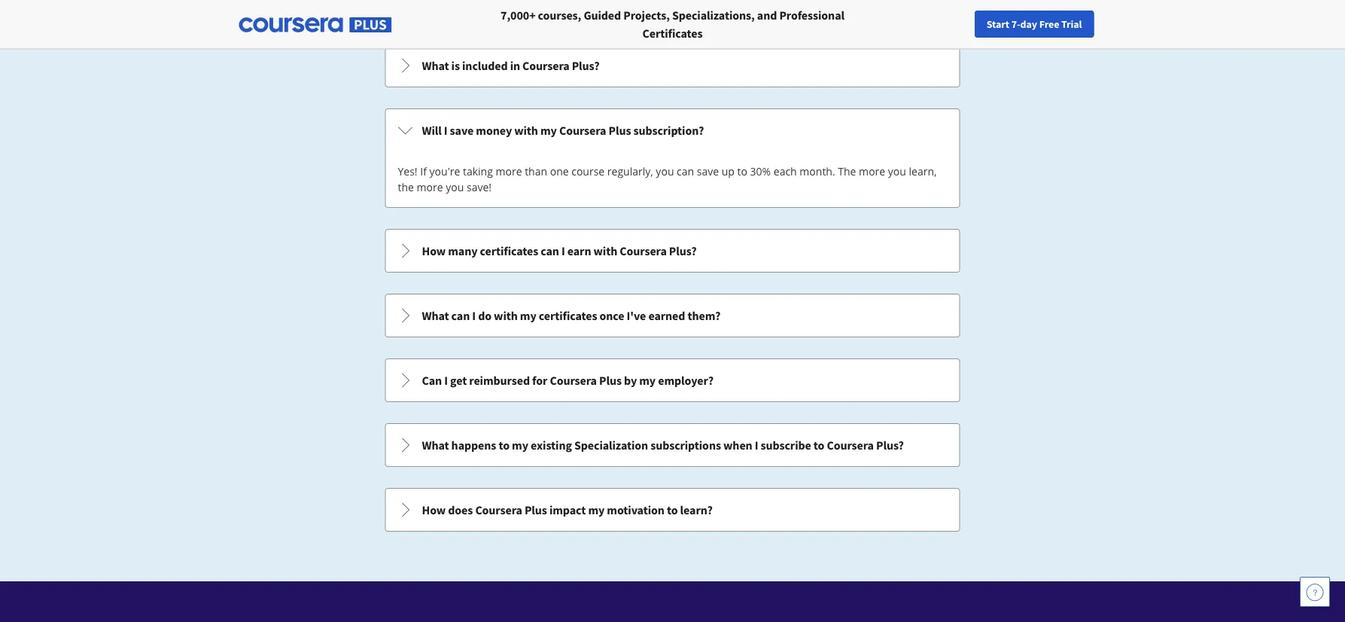 Task type: vqa. For each thing, say whether or not it's contained in the screenshot.
bottom can
yes



Task type: locate. For each thing, give the bounding box(es) containing it.
day
[[1021, 17, 1038, 31]]

0 vertical spatial what
[[422, 58, 449, 73]]

i left do on the left of the page
[[472, 308, 476, 323]]

0 vertical spatial save
[[450, 123, 474, 138]]

0 horizontal spatial save
[[450, 123, 474, 138]]

many
[[448, 243, 478, 258]]

2 how from the top
[[422, 502, 446, 517]]

my
[[541, 123, 557, 138], [520, 308, 537, 323], [640, 373, 656, 388], [512, 438, 529, 453], [589, 502, 605, 517]]

0 vertical spatial plus?
[[572, 58, 600, 73]]

plus?
[[572, 58, 600, 73], [669, 243, 697, 258], [877, 438, 904, 453]]

2 what from the top
[[422, 308, 449, 323]]

0 vertical spatial plus
[[609, 123, 631, 138]]

with right earn
[[594, 243, 618, 258]]

1 vertical spatial certificates
[[539, 308, 598, 323]]

with right money
[[515, 123, 538, 138]]

for
[[533, 373, 548, 388]]

you right regularly,
[[656, 164, 674, 179]]

1 vertical spatial plus
[[600, 373, 622, 388]]

0 horizontal spatial plus?
[[572, 58, 600, 73]]

save
[[450, 123, 474, 138], [697, 164, 719, 179]]

2 vertical spatial what
[[422, 438, 449, 453]]

save!
[[467, 180, 492, 194]]

1 how from the top
[[422, 243, 446, 258]]

certificates right 'many'
[[480, 243, 539, 258]]

will
[[422, 123, 442, 138]]

find your new career
[[1025, 17, 1119, 31]]

to
[[738, 164, 748, 179], [499, 438, 510, 453], [814, 438, 825, 453], [667, 502, 678, 517]]

yes! if you're taking more than one course regularly, you can save up to 30% each month. the more you learn, the more you save!
[[398, 164, 937, 194]]

how left 'many'
[[422, 243, 446, 258]]

courses,
[[538, 8, 582, 23]]

1 horizontal spatial more
[[496, 164, 522, 179]]

0 vertical spatial how
[[422, 243, 446, 258]]

month.
[[800, 164, 836, 179]]

2 vertical spatial can
[[452, 308, 470, 323]]

will i save money with my coursera plus subscription?
[[422, 123, 704, 138]]

more left "than"
[[496, 164, 522, 179]]

what
[[422, 58, 449, 73], [422, 308, 449, 323], [422, 438, 449, 453]]

once
[[600, 308, 625, 323]]

you left learn,
[[889, 164, 907, 179]]

to right happens
[[499, 438, 510, 453]]

with right do on the left of the page
[[494, 308, 518, 323]]

plus left impact at the bottom of the page
[[525, 502, 547, 517]]

to right up
[[738, 164, 748, 179]]

is
[[452, 58, 460, 73]]

more down if
[[417, 180, 443, 194]]

plus up regularly,
[[609, 123, 631, 138]]

plus inside how does coursera plus impact my motivation to learn? dropdown button
[[525, 502, 547, 517]]

30%
[[751, 164, 771, 179]]

by
[[624, 373, 637, 388]]

1 horizontal spatial plus?
[[669, 243, 697, 258]]

start
[[987, 17, 1010, 31]]

help center image
[[1307, 583, 1325, 601]]

my up one
[[541, 123, 557, 138]]

can left earn
[[541, 243, 559, 258]]

plus left by
[[600, 373, 622, 388]]

regularly,
[[608, 164, 654, 179]]

coursera right does
[[476, 502, 523, 517]]

can
[[422, 373, 442, 388]]

plus
[[609, 123, 631, 138], [600, 373, 622, 388], [525, 502, 547, 517]]

can left up
[[677, 164, 695, 179]]

coursera right earn
[[620, 243, 667, 258]]

earned
[[649, 308, 686, 323]]

what left happens
[[422, 438, 449, 453]]

i
[[444, 123, 448, 138], [562, 243, 565, 258], [472, 308, 476, 323], [445, 373, 448, 388], [755, 438, 759, 453]]

0 vertical spatial can
[[677, 164, 695, 179]]

you down you're
[[446, 180, 464, 194]]

save right will
[[450, 123, 474, 138]]

list
[[384, 0, 962, 533]]

than
[[525, 164, 548, 179]]

1 what from the top
[[422, 58, 449, 73]]

how many certificates can i earn with coursera plus? button
[[386, 230, 960, 272]]

7,000+
[[501, 8, 536, 23]]

0 vertical spatial certificates
[[480, 243, 539, 258]]

3 what from the top
[[422, 438, 449, 453]]

coursera plus image
[[239, 17, 392, 32]]

coursera right in
[[523, 58, 570, 73]]

what happens to my existing specialization subscriptions when i subscribe to coursera plus?
[[422, 438, 904, 453]]

earn
[[568, 243, 592, 258]]

existing
[[531, 438, 572, 453]]

learn,
[[909, 164, 937, 179]]

None search field
[[207, 9, 569, 40]]

save inside dropdown button
[[450, 123, 474, 138]]

what can i do with my certificates once i've earned them? button
[[386, 294, 960, 337]]

what can i do with my certificates once i've earned them?
[[422, 308, 721, 323]]

can i get reimbursed for coursera plus by my employer? button
[[386, 359, 960, 401]]

my for motivation
[[589, 502, 605, 517]]

1 vertical spatial what
[[422, 308, 449, 323]]

how many certificates can i earn with coursera plus?
[[422, 243, 697, 258]]

save left up
[[697, 164, 719, 179]]

what is included in coursera plus?
[[422, 58, 600, 73]]

course
[[572, 164, 605, 179]]

to left learn?
[[667, 502, 678, 517]]

coursera up course
[[560, 123, 607, 138]]

can left do on the left of the page
[[452, 308, 470, 323]]

taking
[[463, 164, 493, 179]]

2 horizontal spatial more
[[859, 164, 886, 179]]

can
[[677, 164, 695, 179], [541, 243, 559, 258], [452, 308, 470, 323]]

you're
[[430, 164, 460, 179]]

2 vertical spatial plus
[[525, 502, 547, 517]]

2 horizontal spatial plus?
[[877, 438, 904, 453]]

up
[[722, 164, 735, 179]]

2 horizontal spatial you
[[889, 164, 907, 179]]

1 vertical spatial how
[[422, 502, 446, 517]]

my right do on the left of the page
[[520, 308, 537, 323]]

1 horizontal spatial you
[[656, 164, 674, 179]]

2 vertical spatial with
[[494, 308, 518, 323]]

what left do on the left of the page
[[422, 308, 449, 323]]

what for what can i do with my certificates once i've earned them?
[[422, 308, 449, 323]]

0 horizontal spatial can
[[452, 308, 470, 323]]

1 vertical spatial can
[[541, 243, 559, 258]]

more
[[496, 164, 522, 179], [859, 164, 886, 179], [417, 180, 443, 194]]

can inside yes! if you're taking more than one course regularly, you can save up to 30% each month. the more you learn, the more you save!
[[677, 164, 695, 179]]

and
[[758, 8, 777, 23]]

money
[[476, 123, 512, 138]]

will i save money with my coursera plus subscription? button
[[386, 109, 960, 151]]

0 horizontal spatial more
[[417, 180, 443, 194]]

how left does
[[422, 502, 446, 517]]

2 horizontal spatial can
[[677, 164, 695, 179]]

0 horizontal spatial you
[[446, 180, 464, 194]]

when
[[724, 438, 753, 453]]

start 7-day free trial button
[[975, 11, 1095, 38]]

2 vertical spatial plus?
[[877, 438, 904, 453]]

specializations,
[[673, 8, 755, 23]]

your
[[1046, 17, 1066, 31]]

subscriptions
[[651, 438, 721, 453]]

to right subscribe
[[814, 438, 825, 453]]

my right impact at the bottom of the page
[[589, 502, 605, 517]]

1 horizontal spatial save
[[697, 164, 719, 179]]

1 vertical spatial save
[[697, 164, 719, 179]]

save inside yes! if you're taking more than one course regularly, you can save up to 30% each month. the more you learn, the more you save!
[[697, 164, 719, 179]]

what left the is at the left
[[422, 58, 449, 73]]

0 vertical spatial with
[[515, 123, 538, 138]]

how
[[422, 243, 446, 258], [422, 502, 446, 517]]

you
[[656, 164, 674, 179], [889, 164, 907, 179], [446, 180, 464, 194]]

guided
[[584, 8, 621, 23]]

reimbursed
[[469, 373, 530, 388]]

certificates
[[480, 243, 539, 258], [539, 308, 598, 323]]

with
[[515, 123, 538, 138], [594, 243, 618, 258], [494, 308, 518, 323]]

more right the
[[859, 164, 886, 179]]

career
[[1090, 17, 1119, 31]]

certificates left once
[[539, 308, 598, 323]]

coursera
[[523, 58, 570, 73], [560, 123, 607, 138], [620, 243, 667, 258], [550, 373, 597, 388], [827, 438, 874, 453], [476, 502, 523, 517]]

i right when
[[755, 438, 759, 453]]

if
[[420, 164, 427, 179]]

7-
[[1012, 17, 1021, 31]]



Task type: describe. For each thing, give the bounding box(es) containing it.
each
[[774, 164, 797, 179]]

impact
[[550, 502, 586, 517]]

the
[[398, 180, 414, 194]]

what for what is included in coursera plus?
[[422, 58, 449, 73]]

i've
[[627, 308, 646, 323]]

i left earn
[[562, 243, 565, 258]]

7,000+ courses, guided projects, specializations, and professional certificates
[[501, 8, 845, 41]]

can i get reimbursed for coursera plus by my employer?
[[422, 373, 714, 388]]

projects,
[[624, 8, 670, 23]]

new
[[1068, 17, 1088, 31]]

how does coursera plus impact my motivation to learn? button
[[386, 489, 960, 531]]

specialization
[[575, 438, 649, 453]]

subscribe
[[761, 438, 812, 453]]

one
[[550, 164, 569, 179]]

them?
[[688, 308, 721, 323]]

free
[[1040, 17, 1060, 31]]

the
[[838, 164, 857, 179]]

coursera right subscribe
[[827, 438, 874, 453]]

list containing what is included in coursera plus?
[[384, 0, 962, 533]]

plus inside will i save money with my coursera plus subscription? dropdown button
[[609, 123, 631, 138]]

1 vertical spatial plus?
[[669, 243, 697, 258]]

how does coursera plus impact my motivation to learn?
[[422, 502, 713, 517]]

yes!
[[398, 164, 418, 179]]

how for how does coursera plus impact my motivation to learn?
[[422, 502, 446, 517]]

subscription?
[[634, 123, 704, 138]]

get
[[450, 373, 467, 388]]

1 horizontal spatial can
[[541, 243, 559, 258]]

my for coursera
[[541, 123, 557, 138]]

trial
[[1062, 17, 1083, 31]]

employer?
[[658, 373, 714, 388]]

with for certificates
[[494, 308, 518, 323]]

included
[[462, 58, 508, 73]]

i left get
[[445, 373, 448, 388]]

my left existing
[[512, 438, 529, 453]]

with for coursera
[[515, 123, 538, 138]]

does
[[448, 502, 473, 517]]

coursera right for
[[550, 373, 597, 388]]

motivation
[[607, 502, 665, 517]]

professional
[[780, 8, 845, 23]]

do
[[478, 308, 492, 323]]

plus inside can i get reimbursed for coursera plus by my employer? dropdown button
[[600, 373, 622, 388]]

happens
[[452, 438, 497, 453]]

how for how many certificates can i earn with coursera plus?
[[422, 243, 446, 258]]

find
[[1025, 17, 1044, 31]]

i right will
[[444, 123, 448, 138]]

what for what happens to my existing specialization subscriptions when i subscribe to coursera plus?
[[422, 438, 449, 453]]

find your new career link
[[1017, 15, 1127, 34]]

my right by
[[640, 373, 656, 388]]

my for certificates
[[520, 308, 537, 323]]

certificates
[[643, 26, 703, 41]]

in
[[510, 58, 520, 73]]

to inside yes! if you're taking more than one course regularly, you can save up to 30% each month. the more you learn, the more you save!
[[738, 164, 748, 179]]

1 vertical spatial with
[[594, 243, 618, 258]]

what is included in coursera plus? button
[[386, 44, 960, 87]]

what happens to my existing specialization subscriptions when i subscribe to coursera plus? button
[[386, 424, 960, 466]]

learn?
[[681, 502, 713, 517]]

start 7-day free trial
[[987, 17, 1083, 31]]



